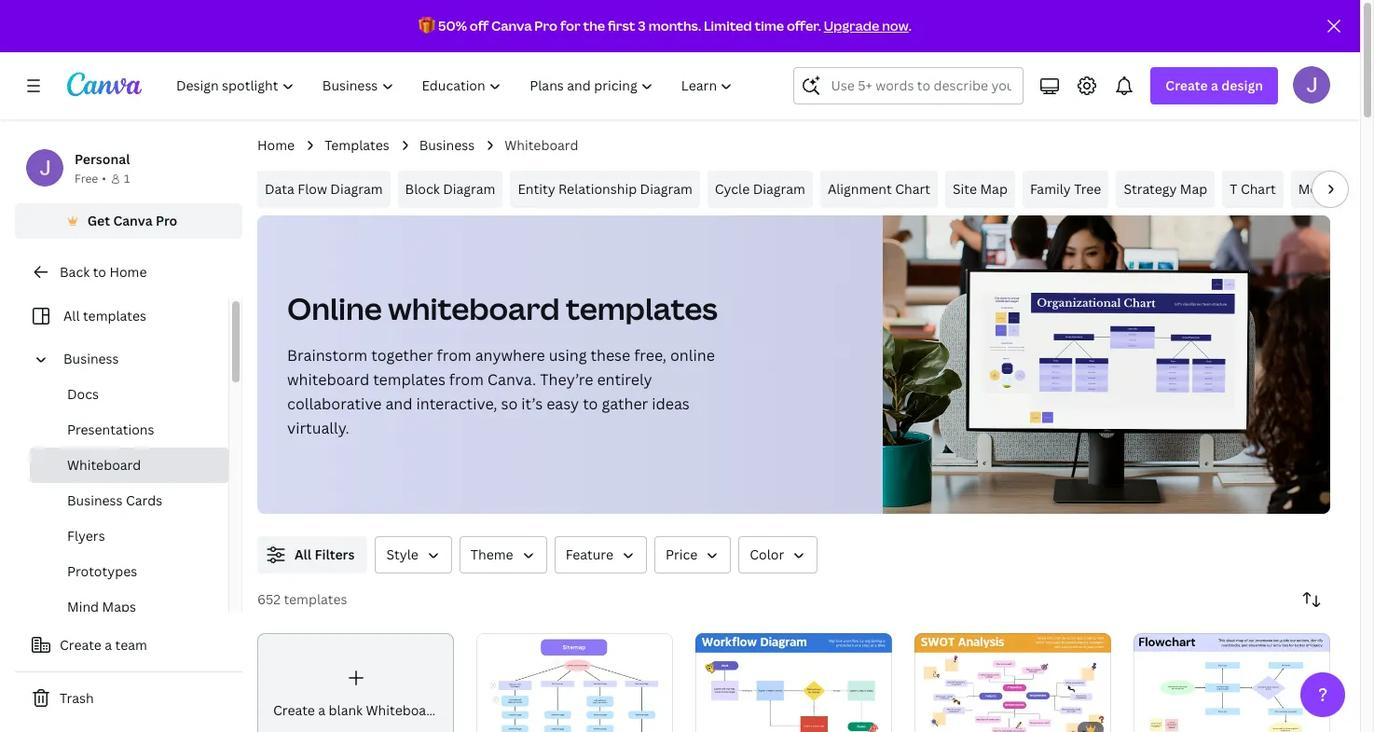 Task type: vqa. For each thing, say whether or not it's contained in the screenshot.
the free,
yes



Task type: describe. For each thing, give the bounding box(es) containing it.
0 vertical spatial from
[[437, 345, 472, 366]]

back to home link
[[15, 254, 242, 291]]

limited
[[704, 17, 752, 35]]

pro inside get canva pro button
[[156, 212, 178, 229]]

they're
[[540, 369, 594, 390]]

personal
[[75, 150, 130, 168]]

docs link
[[30, 377, 229, 412]]

alignment chart link
[[821, 171, 938, 208]]

create for create a blank whiteboard
[[273, 702, 315, 719]]

months.
[[649, 17, 701, 35]]

all for all templates
[[63, 307, 80, 325]]

color
[[750, 546, 785, 563]]

brainstorm
[[287, 345, 368, 366]]

create a team
[[60, 636, 147, 654]]

templates
[[325, 136, 390, 154]]

prototypes
[[67, 562, 137, 580]]

50%
[[438, 17, 467, 35]]

1 vertical spatial whiteboard
[[67, 456, 141, 474]]

1 horizontal spatial business link
[[419, 135, 475, 156]]

time
[[755, 17, 784, 35]]

t chart link
[[1223, 171, 1284, 208]]

and
[[386, 394, 413, 414]]

canva inside button
[[113, 212, 153, 229]]

collaborative
[[287, 394, 382, 414]]

theme button
[[460, 536, 547, 574]]

cycle diagram link
[[708, 171, 813, 208]]

all filters
[[295, 546, 355, 563]]

prototypes link
[[30, 554, 229, 589]]

interactive,
[[416, 394, 498, 414]]

site map
[[953, 180, 1008, 198]]

entity relationship diagram
[[518, 180, 693, 198]]

family tree link
[[1023, 171, 1109, 208]]

0 vertical spatial business
[[419, 136, 475, 154]]

templates link
[[325, 135, 390, 156]]

for
[[560, 17, 581, 35]]

Sort by button
[[1294, 581, 1331, 618]]

canva.
[[488, 369, 537, 390]]

alignment chart
[[828, 180, 931, 198]]

now
[[883, 17, 909, 35]]

free,
[[634, 345, 667, 366]]

create a team button
[[15, 627, 242, 664]]

mood board
[[1299, 180, 1375, 198]]

mood board link
[[1292, 171, 1375, 208]]

so
[[501, 394, 518, 414]]

1 horizontal spatial whiteboard
[[366, 702, 440, 719]]

team
[[115, 636, 147, 654]]

get canva pro button
[[15, 203, 242, 239]]

templates down 'back to home'
[[83, 307, 146, 325]]

data flow diagram
[[265, 180, 383, 198]]

0 vertical spatial pro
[[535, 17, 558, 35]]

business cards link
[[30, 483, 229, 519]]

online
[[671, 345, 715, 366]]

1 horizontal spatial whiteboard
[[388, 288, 560, 328]]

1
[[124, 171, 130, 187]]

block diagram
[[405, 180, 496, 198]]

all for all filters
[[295, 546, 312, 563]]

mind
[[67, 598, 99, 616]]

templates down all filters button
[[284, 590, 347, 608]]

652 templates
[[257, 590, 347, 608]]

strategy
[[1124, 180, 1177, 198]]

data
[[265, 180, 295, 198]]

online
[[287, 288, 382, 328]]

2 diagram from the left
[[443, 180, 496, 198]]

1 diagram from the left
[[330, 180, 383, 198]]

strategy map link
[[1117, 171, 1216, 208]]

a for team
[[105, 636, 112, 654]]

brainstorm together from anywhere using these free, online whiteboard templates from canva. they're entirely collaborative and interactive, so it's easy to gather ideas virtually.
[[287, 345, 715, 438]]

all templates link
[[26, 298, 217, 334]]

mind maps link
[[30, 589, 229, 625]]

tree
[[1075, 180, 1102, 198]]

ideas
[[652, 394, 690, 414]]

free •
[[75, 171, 106, 187]]

maps
[[102, 598, 136, 616]]

offer.
[[787, 17, 822, 35]]

create a blank whiteboard link
[[257, 633, 454, 732]]

anywhere
[[475, 345, 545, 366]]

blank
[[329, 702, 363, 719]]

presentations link
[[30, 412, 229, 448]]

online whiteboard templates
[[287, 288, 718, 328]]

get canva pro
[[87, 212, 178, 229]]

swot analysis brainstorm whiteboard in orange pink modern professional style image
[[915, 633, 1112, 732]]

create a blank whiteboard
[[273, 702, 440, 719]]

gather
[[602, 394, 648, 414]]

filters
[[315, 546, 355, 563]]

chart for t chart
[[1241, 180, 1277, 198]]



Task type: locate. For each thing, give the bounding box(es) containing it.
to right back
[[93, 263, 106, 281]]

flow chart whiteboard in red blue basic style image
[[1134, 633, 1331, 732]]

it's
[[522, 394, 543, 414]]

0 horizontal spatial chart
[[896, 180, 931, 198]]

mind maps
[[67, 598, 136, 616]]

0 vertical spatial business link
[[419, 135, 475, 156]]

map left t
[[1181, 180, 1208, 198]]

business link down all templates link
[[56, 341, 217, 377]]

2 horizontal spatial create
[[1166, 76, 1208, 94]]

templates up the free,
[[566, 288, 718, 328]]

family tree
[[1031, 180, 1102, 198]]

to inside 'brainstorm together from anywhere using these free, online whiteboard templates from canva. they're entirely collaborative and interactive, so it's easy to gather ideas virtually.'
[[583, 394, 598, 414]]

design
[[1222, 76, 1264, 94]]

1 vertical spatial all
[[295, 546, 312, 563]]

all left filters at the left of the page
[[295, 546, 312, 563]]

home up data
[[257, 136, 295, 154]]

diagram right block
[[443, 180, 496, 198]]

pro left the for
[[535, 17, 558, 35]]

1 vertical spatial business
[[63, 350, 119, 367]]

map for strategy map
[[1181, 180, 1208, 198]]

map for site map
[[981, 180, 1008, 198]]

2 map from the left
[[1181, 180, 1208, 198]]

home up all templates link
[[109, 263, 147, 281]]

business link up "block diagram"
[[419, 135, 475, 156]]

cycle
[[715, 180, 750, 198]]

business link
[[419, 135, 475, 156], [56, 341, 217, 377]]

0 horizontal spatial to
[[93, 263, 106, 281]]

a left design at the top right of the page
[[1212, 76, 1219, 94]]

sitemap whiteboard in green purple basic style image
[[477, 633, 673, 732]]

virtually.
[[287, 418, 350, 438]]

create inside button
[[60, 636, 102, 654]]

0 vertical spatial whiteboard
[[505, 136, 579, 154]]

price button
[[655, 536, 731, 574]]

upgrade now button
[[824, 17, 909, 35]]

pro up back to home link
[[156, 212, 178, 229]]

whiteboard
[[388, 288, 560, 328], [287, 369, 370, 390]]

a inside dropdown button
[[1212, 76, 1219, 94]]

•
[[102, 171, 106, 187]]

2 vertical spatial business
[[67, 492, 123, 509]]

diagram
[[330, 180, 383, 198], [443, 180, 496, 198], [640, 180, 693, 198], [753, 180, 806, 198]]

1 vertical spatial to
[[583, 394, 598, 414]]

templates inside 'brainstorm together from anywhere using these free, online whiteboard templates from canva. they're entirely collaborative and interactive, so it's easy to gather ideas virtually.'
[[373, 369, 446, 390]]

diagram left cycle
[[640, 180, 693, 198]]

theme
[[471, 546, 514, 563]]

1 chart from the left
[[896, 180, 931, 198]]

a left blank
[[318, 702, 326, 719]]

flow
[[298, 180, 327, 198]]

create left blank
[[273, 702, 315, 719]]

feature button
[[555, 536, 647, 574]]

chart
[[896, 180, 931, 198], [1241, 180, 1277, 198]]

site
[[953, 180, 977, 198]]

flyers
[[67, 527, 105, 545]]

chart left site
[[896, 180, 931, 198]]

.
[[909, 17, 912, 35]]

0 vertical spatial whiteboard
[[388, 288, 560, 328]]

easy
[[547, 394, 579, 414]]

whiteboard inside 'brainstorm together from anywhere using these free, online whiteboard templates from canva. they're entirely collaborative and interactive, so it's easy to gather ideas virtually.'
[[287, 369, 370, 390]]

3 diagram from the left
[[640, 180, 693, 198]]

feature
[[566, 546, 614, 563]]

create down 'mind'
[[60, 636, 102, 654]]

1 horizontal spatial all
[[295, 546, 312, 563]]

a for design
[[1212, 76, 1219, 94]]

relationship
[[559, 180, 637, 198]]

1 horizontal spatial canva
[[492, 17, 532, 35]]

0 horizontal spatial home
[[109, 263, 147, 281]]

templates
[[566, 288, 718, 328], [83, 307, 146, 325], [373, 369, 446, 390], [284, 590, 347, 608]]

652
[[257, 590, 281, 608]]

to
[[93, 263, 106, 281], [583, 394, 598, 414]]

1 horizontal spatial map
[[1181, 180, 1208, 198]]

a for blank
[[318, 702, 326, 719]]

free
[[75, 171, 98, 187]]

back
[[60, 263, 90, 281]]

2 horizontal spatial a
[[1212, 76, 1219, 94]]

2 vertical spatial a
[[318, 702, 326, 719]]

business up "flyers" at the bottom
[[67, 492, 123, 509]]

1 vertical spatial create
[[60, 636, 102, 654]]

diagram down templates link
[[330, 180, 383, 198]]

0 horizontal spatial create
[[60, 636, 102, 654]]

alignment
[[828, 180, 892, 198]]

whiteboard up entity
[[505, 136, 579, 154]]

diagram inside "link"
[[753, 180, 806, 198]]

to right easy at left
[[583, 394, 598, 414]]

1 vertical spatial from
[[449, 369, 484, 390]]

all filters button
[[257, 536, 368, 574]]

0 horizontal spatial a
[[105, 636, 112, 654]]

t chart
[[1230, 180, 1277, 198]]

family
[[1031, 180, 1071, 198]]

workflow diagram planning whiteboard in purple blue modern professional style image
[[696, 633, 893, 732]]

0 vertical spatial to
[[93, 263, 106, 281]]

create inside dropdown button
[[1166, 76, 1208, 94]]

templates down together on the top of the page
[[373, 369, 446, 390]]

whiteboard down brainstorm
[[287, 369, 370, 390]]

1 horizontal spatial chart
[[1241, 180, 1277, 198]]

0 vertical spatial home
[[257, 136, 295, 154]]

flyers link
[[30, 519, 229, 554]]

all inside button
[[295, 546, 312, 563]]

color button
[[739, 536, 818, 574]]

1 horizontal spatial to
[[583, 394, 598, 414]]

business inside business cards link
[[67, 492, 123, 509]]

mood
[[1299, 180, 1335, 198]]

chart for alignment chart
[[896, 180, 931, 198]]

0 horizontal spatial whiteboard
[[67, 456, 141, 474]]

back to home
[[60, 263, 147, 281]]

cycle diagram
[[715, 180, 806, 198]]

whiteboard up anywhere
[[388, 288, 560, 328]]

all templates
[[63, 307, 146, 325]]

1 vertical spatial pro
[[156, 212, 178, 229]]

create a blank whiteboard element
[[257, 633, 454, 732]]

create a design
[[1166, 76, 1264, 94]]

2 horizontal spatial whiteboard
[[505, 136, 579, 154]]

these
[[591, 345, 631, 366]]

presentations
[[67, 421, 154, 438]]

0 vertical spatial canva
[[492, 17, 532, 35]]

board
[[1339, 180, 1375, 198]]

2 chart from the left
[[1241, 180, 1277, 198]]

map right site
[[981, 180, 1008, 198]]

2 vertical spatial whiteboard
[[366, 702, 440, 719]]

whiteboard down the presentations
[[67, 456, 141, 474]]

1 horizontal spatial create
[[273, 702, 315, 719]]

0 vertical spatial create
[[1166, 76, 1208, 94]]

create
[[1166, 76, 1208, 94], [60, 636, 102, 654], [273, 702, 315, 719]]

trash link
[[15, 680, 242, 717]]

block diagram link
[[398, 171, 503, 208]]

top level navigation element
[[164, 67, 749, 104]]

business up docs
[[63, 350, 119, 367]]

chart right t
[[1241, 180, 1277, 198]]

whiteboard right blank
[[366, 702, 440, 719]]

strategy map
[[1124, 180, 1208, 198]]

0 vertical spatial a
[[1212, 76, 1219, 94]]

1 horizontal spatial pro
[[535, 17, 558, 35]]

business
[[419, 136, 475, 154], [63, 350, 119, 367], [67, 492, 123, 509]]

1 horizontal spatial home
[[257, 136, 295, 154]]

0 horizontal spatial whiteboard
[[287, 369, 370, 390]]

2 vertical spatial create
[[273, 702, 315, 719]]

a left team
[[105, 636, 112, 654]]

first
[[608, 17, 636, 35]]

diagram right cycle
[[753, 180, 806, 198]]

0 horizontal spatial map
[[981, 180, 1008, 198]]

business up "block diagram"
[[419, 136, 475, 154]]

canva right off
[[492, 17, 532, 35]]

data flow diagram link
[[257, 171, 390, 208]]

1 map from the left
[[981, 180, 1008, 198]]

None search field
[[794, 67, 1024, 104]]

0 horizontal spatial all
[[63, 307, 80, 325]]

all
[[63, 307, 80, 325], [295, 546, 312, 563]]

entity relationship diagram link
[[511, 171, 700, 208]]

1 vertical spatial canva
[[113, 212, 153, 229]]

the
[[583, 17, 605, 35]]

canva right get
[[113, 212, 153, 229]]

create left design at the top right of the page
[[1166, 76, 1208, 94]]

1 vertical spatial home
[[109, 263, 147, 281]]

block
[[405, 180, 440, 198]]

using
[[549, 345, 587, 366]]

entirely
[[597, 369, 653, 390]]

style button
[[375, 536, 452, 574]]

price
[[666, 546, 698, 563]]

0 vertical spatial all
[[63, 307, 80, 325]]

jacob simon image
[[1294, 66, 1331, 104]]

create for create a team
[[60, 636, 102, 654]]

🎁 50% off canva pro for the first 3 months. limited time offer. upgrade now .
[[419, 17, 912, 35]]

1 vertical spatial a
[[105, 636, 112, 654]]

create a design button
[[1151, 67, 1279, 104]]

1 horizontal spatial a
[[318, 702, 326, 719]]

0 horizontal spatial pro
[[156, 212, 178, 229]]

docs
[[67, 385, 99, 403]]

create for create a design
[[1166, 76, 1208, 94]]

Search search field
[[831, 68, 1012, 104]]

4 diagram from the left
[[753, 180, 806, 198]]

together
[[371, 345, 433, 366]]

all down back
[[63, 307, 80, 325]]

a inside button
[[105, 636, 112, 654]]

1 vertical spatial business link
[[56, 341, 217, 377]]

off
[[470, 17, 489, 35]]

3
[[638, 17, 646, 35]]

🎁
[[419, 17, 436, 35]]

0 horizontal spatial canva
[[113, 212, 153, 229]]

home link
[[257, 135, 295, 156]]

1 vertical spatial whiteboard
[[287, 369, 370, 390]]

0 horizontal spatial business link
[[56, 341, 217, 377]]



